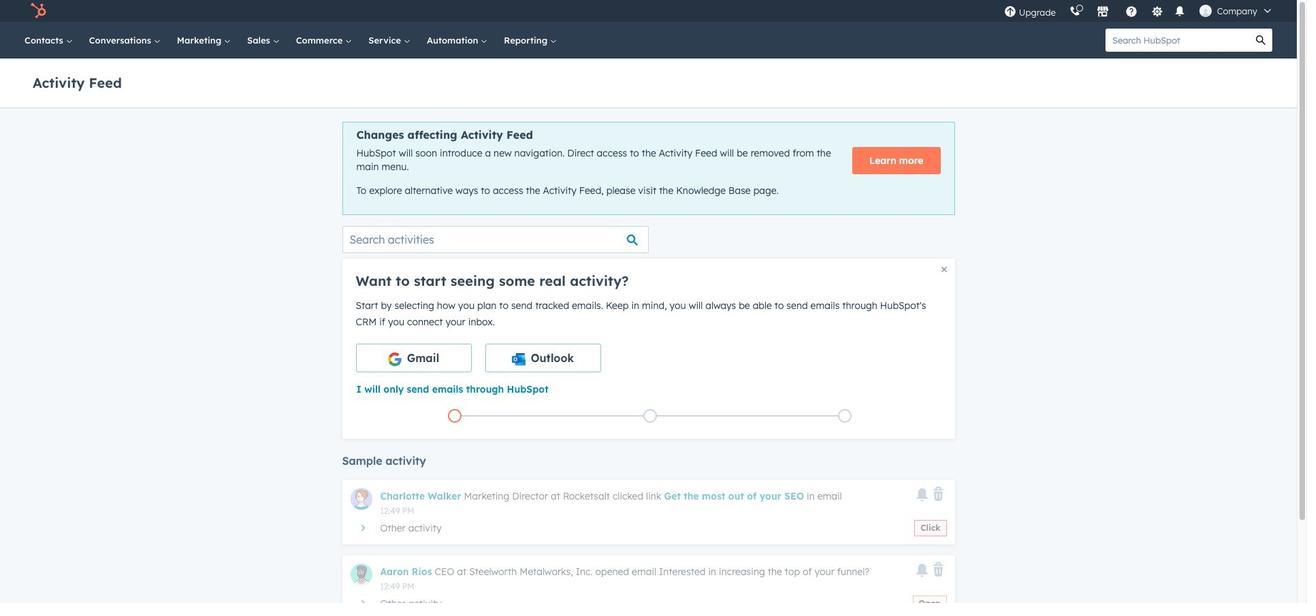 Task type: describe. For each thing, give the bounding box(es) containing it.
jacob simon image
[[1199, 5, 1212, 17]]

onboarding.steps.sendtrackedemailingmail.title image
[[646, 413, 653, 420]]



Task type: vqa. For each thing, say whether or not it's contained in the screenshot.
Menu at the top right of the page
yes



Task type: locate. For each thing, give the bounding box(es) containing it.
onboarding.steps.finalstep.title image
[[842, 413, 848, 420]]

Search HubSpot search field
[[1106, 29, 1249, 52]]

None checkbox
[[356, 344, 471, 372]]

list
[[357, 406, 943, 425]]

marketplaces image
[[1097, 6, 1109, 18]]

None checkbox
[[485, 344, 601, 372]]

Search activities search field
[[342, 226, 648, 253]]

menu
[[997, 0, 1281, 22]]

close image
[[941, 267, 947, 272]]



